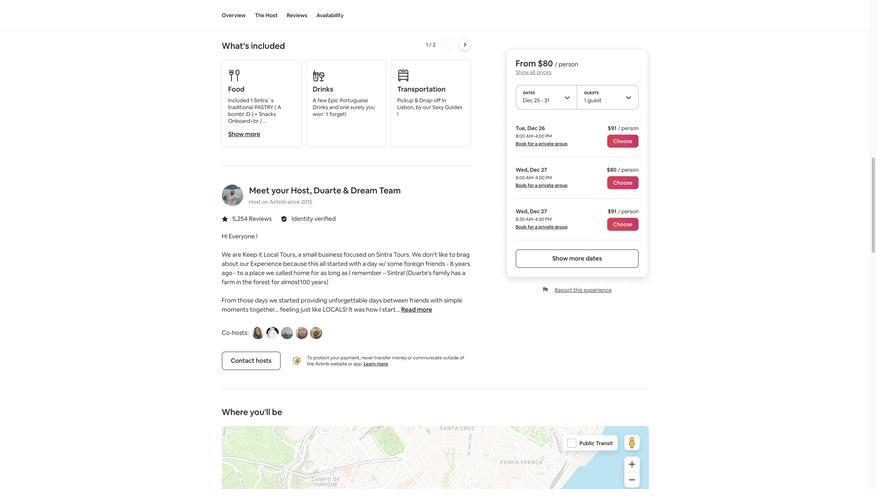 Task type: vqa. For each thing, say whether or not it's contained in the screenshot.


Task type: describe. For each thing, give the bounding box(es) containing it.
identity
[[292, 215, 313, 223]]

years)
[[311, 278, 328, 286]]

zoom out image
[[629, 477, 635, 483]]

from those days we started providing unforgettable days between friends with simple moments together... feeling just like locals! it was how i start…
[[222, 296, 463, 314]]

payment,
[[341, 355, 361, 361]]

dream
[[351, 185, 378, 196]]

small
[[303, 251, 317, 259]]

friends inside we are keep it local tours, a small business focused on sintra tours. we don't like to brag about our experience because this all started with a day w/ some foreign friends - 8 years ago - to a place we called home for as long as i remember – sintra!  (duarte's family has a farm in the forest for almost100 years)
[[426, 260, 445, 268]]

transportation pickup & drop-off in lisbon, by our sexy guides !
[[397, 85, 462, 117]]

show more link
[[228, 130, 260, 138]]

& inside 'transportation pickup & drop-off in lisbon, by our sexy guides !'
[[415, 97, 419, 104]]

in inside 'transportation pickup & drop-off in lisbon, by our sexy guides !'
[[442, 97, 446, 104]]

1 horizontal spatial 1
[[426, 41, 428, 48]]

host inside meet your host, duarte & dream team host on airbnb since 2015
[[249, 198, 261, 205]]

how
[[366, 306, 378, 314]]

person for wed, dec 27 8:00 am–4:00 pm book for a private group
[[622, 166, 639, 173]]

home
[[294, 269, 310, 277]]

money
[[392, 355, 407, 361]]

was
[[354, 306, 365, 314]]

almost100
[[281, 278, 310, 286]]

8:00 for wed, dec 27
[[516, 175, 525, 181]]

host inside button
[[266, 12, 278, 19]]

report this experience
[[555, 286, 612, 293]]

experience
[[251, 260, 282, 268]]

this inside we are keep it local tours, a small business focused on sintra tours. we don't like to brag about our experience because this all started with a day w/ some foreign friends - 8 years ago - to a place we called home for as long as i remember – sintra!  (duarte's family has a farm in the forest for almost100 years)
[[308, 260, 319, 268]]

learn more about the host, joão. image
[[310, 327, 322, 339]]

like inside we are keep it local tours, a small business focused on sintra tours. we don't like to brag about our experience because this all started with a day w/ some foreign friends - 8 years ago - to a place we called home for as long as i remember – sintra!  (duarte's family has a farm in the forest for almost100 years)
[[439, 251, 448, 259]]

host,
[[291, 185, 312, 196]]

person inside from $80 / person show all prices
[[559, 60, 579, 68]]

airbnb inside meet your host, duarte & dream team host on airbnb since 2015
[[270, 198, 286, 205]]

for for wed, dec 27 8:30 am–4:30 pm book for a private group
[[528, 224, 535, 230]]

a inside wed, dec 27 8:00 am–4:00 pm book for a private group
[[535, 182, 538, 188]]

choose link for wed, dec 27 8:30 am–4:30 pm book for a private group
[[608, 218, 639, 231]]

just
[[301, 306, 311, 314]]

0 horizontal spatial or
[[348, 361, 353, 367]]

our inside 'transportation pickup & drop-off in lisbon, by our sexy guides !'
[[423, 104, 431, 111]]

place
[[250, 269, 265, 277]]

of
[[460, 355, 464, 361]]

drop-
[[420, 97, 434, 104]]

your inside to protect your payment, never transfer money or communicate outside of the airbnb website or app.
[[330, 355, 340, 361]]

show for show more dates
[[553, 254, 569, 262]]

i inside from those days we started providing unforgettable days between friends with simple moments together... feeling just like locals! it was how i start…
[[380, 306, 381, 314]]

pm for wed, dec 27 8:30 am–4:30 pm book for a private group
[[546, 216, 552, 222]]

dates
[[523, 90, 535, 95]]

communicate
[[413, 355, 442, 361]]

years
[[455, 260, 470, 268]]

1 days from the left
[[255, 296, 268, 304]]

brag
[[457, 251, 470, 259]]

for for tue, dec 26 8:00 am–4:00 pm book for a private group
[[528, 141, 535, 147]]

27 for $91
[[542, 208, 548, 215]]

choose for wed, dec 27 8:00 am–4:00 pm book for a private group
[[614, 179, 633, 186]]

with inside from those days we started providing unforgettable days between friends with simple moments together... feeling just like locals! it was how i start…
[[431, 296, 443, 304]]

learn more about the host, simão. image
[[267, 327, 279, 339]]

start…
[[382, 306, 400, 314]]

0 vertical spatial to
[[449, 251, 456, 259]]

bomb!
[[228, 111, 244, 117]]

learn more about the host, marta. image
[[252, 327, 264, 339]]

outside
[[443, 355, 459, 361]]

1 as from the left
[[321, 269, 327, 277]]

co-
[[222, 329, 232, 337]]

25
[[535, 97, 540, 104]]

)
[[252, 111, 253, 117]]

on inside meet your host, duarte & dream team host on airbnb since 2015
[[262, 198, 268, 205]]

choose for tue, dec 26 8:00 am–4:00 pm book for a private group
[[614, 138, 633, 145]]

/...
[[260, 117, 266, 124]]

included
[[228, 97, 249, 104]]

book for a private group link for tue, dec 26 8:00 am–4:00 pm book for a private group
[[516, 141, 568, 147]]

wed, dec 27 8:30 am–4:30 pm book for a private group
[[516, 208, 568, 230]]

book for tue, dec 26 8:00 am–4:00 pm book for a private group
[[516, 141, 527, 147]]

a right has
[[462, 269, 466, 277]]

more for read more
[[417, 306, 432, 314]]

co-hosts:
[[222, 329, 249, 337]]

5,254 reviews
[[232, 215, 272, 223]]

since
[[287, 198, 300, 205]]

from for $80
[[516, 58, 537, 69]]

$91 for wed, dec 27
[[608, 208, 617, 215]]

portuguese
[[340, 97, 368, 104]]

27 for $80
[[542, 166, 548, 173]]

contact hosts button
[[222, 352, 281, 370]]

by
[[416, 104, 422, 111]]

has
[[451, 269, 461, 277]]

& inside meet your host, duarte & dream team host on airbnb since 2015
[[343, 185, 349, 196]]

book for wed, dec 27 8:30 am–4:30 pm book for a private group
[[516, 224, 527, 230]]

together...
[[250, 306, 279, 314]]

:d
[[245, 111, 251, 117]]

tours.
[[394, 251, 411, 259]]

book for a private group link for wed, dec 27 8:00 am–4:00 pm book for a private group
[[516, 182, 568, 188]]

1 horizontal spatial or
[[408, 355, 412, 361]]

off
[[434, 97, 441, 104]]

it
[[349, 306, 353, 314]]

group for wed, dec 27 8:00 am–4:00 pm book for a private group
[[555, 182, 568, 188]]

for for wed, dec 27 8:00 am–4:00 pm book for a private group
[[528, 182, 535, 188]]

for down called
[[272, 278, 280, 286]]

farm
[[222, 278, 235, 286]]

2 we from the left
[[412, 251, 421, 259]]

report this experience button
[[543, 286, 612, 293]]

map region
[[151, 393, 737, 489]]

/ for wed, dec 27 8:30 am–4:30 pm book for a private group
[[619, 208, 621, 215]]

it
[[259, 251, 263, 259]]

pastry
[[255, 104, 274, 111]]

report
[[555, 286, 573, 293]]

$80 / person
[[607, 166, 639, 173]]

keep
[[243, 251, 257, 259]]

/ for tue, dec 26 8:00 am–4:00 pm book for a private group
[[619, 125, 621, 132]]

tue, dec 26 8:00 am–4:00 pm book for a private group
[[516, 125, 568, 147]]

team
[[379, 185, 401, 196]]

epic
[[328, 97, 339, 104]]

2015
[[301, 198, 312, 205]]

1 horizontal spatial reviews
[[287, 12, 307, 19]]

0 horizontal spatial to
[[237, 269, 244, 277]]

i inside we are keep it local tours, a small business focused on sintra tours. we don't like to brag about our experience because this all started with a day w/ some foreign friends - 8 years ago - to a place we called home for as long as i remember – sintra!  (duarte's family has a farm in the forest for almost100 years)
[[349, 269, 351, 277]]

overview button
[[222, 0, 246, 31]]

1 vertical spatial !
[[256, 232, 258, 240]]

airbnb inside to protect your payment, never transfer money or communicate outside of the airbnb website or app.
[[315, 361, 330, 367]]

for up years)
[[311, 269, 319, 277]]

app.
[[354, 361, 363, 367]]

verified
[[315, 215, 336, 223]]

reviews button
[[287, 0, 307, 31]]

more for show more
[[245, 130, 260, 138]]

drag pegman onto the map to open street view image
[[625, 435, 640, 450]]

am–4:00 for 26
[[526, 133, 545, 139]]

all inside we are keep it local tours, a small business focused on sintra tours. we don't like to brag about our experience because this all started with a day w/ some foreign friends - 8 years ago - to a place we called home for as long as i remember – sintra!  (duarte's family has a farm in the forest for almost100 years)
[[320, 260, 326, 268]]

1 inside food included 1 sintra´s traditional pastry ( a bomb! :d ) + snacks onboard<br /...
[[251, 97, 253, 104]]

family
[[433, 269, 450, 277]]

a inside wed, dec 27 8:30 am–4:30 pm book for a private group
[[535, 224, 538, 230]]

moments
[[222, 306, 249, 314]]

to protect your payment, never transfer money or communicate outside of the airbnb website or app.
[[307, 355, 464, 367]]

1 horizontal spatial -
[[447, 260, 449, 268]]

hi everyone !
[[222, 232, 258, 240]]

a left small on the left bottom of page
[[298, 251, 301, 259]]

–
[[383, 269, 386, 277]]

dec for dates dec 25 - 31
[[523, 97, 533, 104]]

like inside from those days we started providing unforgettable days between friends with simple moments together... feeling just like locals! it was how i start…
[[312, 306, 322, 314]]

private for wed, dec 27 8:30 am–4:30 pm book for a private group
[[539, 224, 554, 230]]

where you'll be
[[222, 407, 282, 417]]

included
[[251, 40, 285, 51]]

meet your host, duarte & dream team host on airbnb since 2015
[[249, 185, 401, 205]]

day
[[367, 260, 378, 268]]

/ for wed, dec 27 8:00 am–4:00 pm book for a private group
[[619, 166, 621, 173]]

surely
[[350, 104, 365, 111]]

guest
[[588, 97, 602, 104]]

we inside from those days we started providing unforgettable days between friends with simple moments together... feeling just like locals! it was how i start…
[[269, 296, 278, 304]]

read more button
[[401, 305, 432, 314]]



Task type: locate. For each thing, give the bounding box(es) containing it.
food included 1 sintra´s traditional pastry ( a bomb! :d ) + snacks onboard<br /...
[[228, 85, 281, 124]]

! inside 'transportation pickup & drop-off in lisbon, by our sexy guides !'
[[397, 111, 399, 117]]

0 horizontal spatial from
[[222, 296, 236, 304]]

1 horizontal spatial like
[[439, 251, 448, 259]]

in right the farm
[[236, 278, 241, 286]]

choose link for tue, dec 26 8:00 am–4:00 pm book for a private group
[[608, 135, 639, 148]]

3 choose link from the top
[[608, 218, 639, 231]]

0 horizontal spatial the
[[243, 278, 252, 286]]

1 horizontal spatial this
[[574, 286, 583, 293]]

private inside wed, dec 27 8:30 am–4:30 pm book for a private group
[[539, 224, 554, 230]]

0 horizontal spatial days
[[255, 296, 268, 304]]

8:00 for tue, dec 26
[[516, 133, 525, 139]]

show all prices button
[[516, 69, 552, 76]]

1 27 from the top
[[542, 166, 548, 173]]

$91 / person for 27
[[608, 208, 639, 215]]

2 horizontal spatial show
[[553, 254, 569, 262]]

what's included
[[222, 40, 285, 51]]

0 horizontal spatial &
[[343, 185, 349, 196]]

the host button
[[255, 0, 278, 31]]

all inside from $80 / person show all prices
[[531, 69, 536, 76]]

(duarte's
[[406, 269, 432, 277]]

we down 'experience'
[[266, 269, 274, 277]]

1
[[426, 41, 428, 48], [251, 97, 253, 104], [585, 97, 587, 104]]

0 vertical spatial private
[[539, 141, 554, 147]]

show inside from $80 / person show all prices
[[516, 69, 530, 76]]

2 vertical spatial pm
[[546, 216, 552, 222]]

1 horizontal spatial airbnb
[[315, 361, 330, 367]]

0 vertical spatial this
[[308, 260, 319, 268]]

1 vertical spatial to
[[237, 269, 244, 277]]

your right protect
[[330, 355, 340, 361]]

friends down don't
[[426, 260, 445, 268]]

private
[[539, 141, 554, 147], [539, 182, 554, 188], [539, 224, 554, 230]]

pm inside wed, dec 27 8:30 am–4:30 pm book for a private group
[[546, 216, 552, 222]]

airbnb left since
[[270, 198, 286, 205]]

or
[[408, 355, 412, 361], [348, 361, 353, 367]]

1 vertical spatial the
[[307, 361, 314, 367]]

long
[[328, 269, 340, 277]]

1 vertical spatial $91 / person
[[608, 208, 639, 215]]

$80
[[538, 58, 553, 69], [607, 166, 617, 173]]

dec up am–4:30
[[530, 208, 540, 215]]

1 vertical spatial host
[[249, 198, 261, 205]]

a down am–4:30
[[535, 224, 538, 230]]

am–4:00 inside tue, dec 26 8:00 am–4:00 pm book for a private group
[[526, 133, 545, 139]]

0 vertical spatial &
[[415, 97, 419, 104]]

w/
[[379, 260, 386, 268]]

0 vertical spatial $80
[[538, 58, 553, 69]]

2 am–4:00 from the top
[[526, 175, 545, 181]]

& left drop-
[[415, 97, 419, 104]]

1 vertical spatial 8:00
[[516, 175, 525, 181]]

with inside we are keep it local tours, a small business focused on sintra tours. we don't like to brag about our experience because this all started with a day w/ some foreign friends - 8 years ago - to a place we called home for as long as i remember – sintra!  (duarte's family has a farm in the forest for almost100 years)
[[349, 260, 361, 268]]

2 27 from the top
[[542, 208, 548, 215]]

3 private from the top
[[539, 224, 554, 230]]

on inside we are keep it local tours, a small business focused on sintra tours. we don't like to brag about our experience because this all started with a day w/ some foreign friends - 8 years ago - to a place we called home for as long as i remember – sintra!  (duarte's family has a farm in the forest for almost100 years)
[[368, 251, 375, 259]]

0 vertical spatial 27
[[542, 166, 548, 173]]

1 vertical spatial private
[[539, 182, 554, 188]]

1 vertical spatial in
[[236, 278, 241, 286]]

0 vertical spatial on
[[262, 198, 268, 205]]

0 vertical spatial with
[[349, 260, 361, 268]]

1 choose from the top
[[614, 138, 633, 145]]

1 group from the top
[[555, 141, 568, 147]]

2 8:00 from the top
[[516, 175, 525, 181]]

dec inside wed, dec 27 8:30 am–4:30 pm book for a private group
[[530, 208, 540, 215]]

your inside meet your host, duarte & dream team host on airbnb since 2015
[[271, 185, 289, 196]]

forget!
[[330, 111, 347, 117]]

1 left guest at the top right
[[585, 97, 587, 104]]

- inside dates dec 25 - 31
[[542, 97, 544, 104]]

1 vertical spatial drinks
[[313, 104, 328, 111]]

all down business
[[320, 260, 326, 268]]

your up since
[[271, 185, 289, 196]]

learn more about the host, duarte & dream team. image
[[222, 185, 243, 206], [222, 185, 243, 206]]

0 horizontal spatial reviews
[[249, 215, 272, 223]]

reviews right the host
[[287, 12, 307, 19]]

1 $91 / person from the top
[[608, 125, 639, 132]]

2 vertical spatial private
[[539, 224, 554, 230]]

$91 / person for 26
[[608, 125, 639, 132]]

0 vertical spatial our
[[423, 104, 431, 111]]

never
[[362, 355, 374, 361]]

a left day
[[363, 260, 366, 268]]

pm inside tue, dec 26 8:00 am–4:00 pm book for a private group
[[546, 133, 552, 139]]

1 horizontal spatial show
[[516, 69, 530, 76]]

we up about
[[222, 251, 231, 259]]

person for tue, dec 26 8:00 am–4:00 pm book for a private group
[[622, 125, 639, 132]]

we up 'foreign'
[[412, 251, 421, 259]]

1 vertical spatial our
[[240, 260, 249, 268]]

between
[[383, 296, 409, 304]]

0 vertical spatial friends
[[426, 260, 445, 268]]

person for wed, dec 27 8:30 am–4:30 pm book for a private group
[[622, 208, 639, 215]]

more inside show more dates "link"
[[570, 254, 585, 262]]

1 horizontal spatial a
[[313, 97, 317, 104]]

book for a private group link up wed, dec 27 8:30 am–4:30 pm book for a private group
[[516, 182, 568, 188]]

show more dates
[[553, 254, 602, 262]]

transit
[[596, 440, 613, 447]]

am–4:00 inside wed, dec 27 8:00 am–4:00 pm book for a private group
[[526, 175, 545, 181]]

$80 inside from $80 / person show all prices
[[538, 58, 553, 69]]

a up am–4:30
[[535, 182, 538, 188]]

dec for tue, dec 26 8:00 am–4:00 pm book for a private group
[[528, 125, 538, 132]]

1 vertical spatial like
[[312, 306, 322, 314]]

0 vertical spatial -
[[542, 97, 544, 104]]

learn more about the host, david. image
[[296, 327, 308, 339], [296, 327, 308, 339]]

private inside wed, dec 27 8:00 am–4:00 pm book for a private group
[[539, 182, 554, 188]]

group inside wed, dec 27 8:30 am–4:30 pm book for a private group
[[555, 224, 568, 230]]

with left simple
[[431, 296, 443, 304]]

for inside wed, dec 27 8:30 am–4:30 pm book for a private group
[[528, 224, 535, 230]]

- right ago
[[234, 269, 236, 277]]

0 horizontal spatial airbnb
[[270, 198, 286, 205]]

show up report
[[553, 254, 569, 262]]

wed, inside wed, dec 27 8:00 am–4:00 pm book for a private group
[[516, 166, 529, 173]]

like
[[439, 251, 448, 259], [312, 306, 322, 314]]

1 am–4:00 from the top
[[526, 133, 545, 139]]

27 up am–4:30
[[542, 208, 548, 215]]

the inside to protect your payment, never transfer money or communicate outside of the airbnb website or app.
[[307, 361, 314, 367]]

0 horizontal spatial all
[[320, 260, 326, 268]]

2 vertical spatial -
[[234, 269, 236, 277]]

0 horizontal spatial with
[[349, 260, 361, 268]]

learn more about the host, ricardo. image
[[281, 327, 293, 339], [281, 327, 293, 339]]

book
[[516, 141, 527, 147], [516, 182, 527, 188], [516, 224, 527, 230]]

snacks
[[259, 111, 276, 117]]

2 vertical spatial show
[[553, 254, 569, 262]]

those
[[238, 296, 254, 304]]

1 8:00 from the top
[[516, 133, 525, 139]]

1 vertical spatial group
[[555, 182, 568, 188]]

1 vertical spatial choose link
[[608, 176, 639, 189]]

8:00 inside tue, dec 26 8:00 am–4:00 pm book for a private group
[[516, 133, 525, 139]]

0 horizontal spatial we
[[222, 251, 231, 259]]

2 vertical spatial book for a private group link
[[516, 224, 568, 230]]

book up '8:30'
[[516, 182, 527, 188]]

you'll
[[250, 407, 270, 417]]

the down place
[[243, 278, 252, 286]]

0 horizontal spatial show
[[228, 130, 244, 138]]

show down onboard<br on the top left of page
[[228, 130, 244, 138]]

1 horizontal spatial as
[[342, 269, 348, 277]]

0 vertical spatial choose link
[[608, 135, 639, 148]]

/ inside from $80 / person show all prices
[[555, 60, 558, 68]]

0 vertical spatial i
[[349, 269, 351, 277]]

1 horizontal spatial your
[[330, 355, 340, 361]]

our down "keep"
[[240, 260, 249, 268]]

27
[[542, 166, 548, 173], [542, 208, 548, 215]]

2 book for a private group link from the top
[[516, 182, 568, 188]]

book inside wed, dec 27 8:00 am–4:00 pm book for a private group
[[516, 182, 527, 188]]

more right read
[[417, 306, 432, 314]]

identity verified
[[292, 215, 336, 223]]

more inside read more button
[[417, 306, 432, 314]]

am–4:00
[[526, 133, 545, 139], [526, 175, 545, 181]]

private down am–4:30
[[539, 224, 554, 230]]

1 horizontal spatial all
[[531, 69, 536, 76]]

1 vertical spatial all
[[320, 260, 326, 268]]

0 horizontal spatial this
[[308, 260, 319, 268]]

3 group from the top
[[555, 224, 568, 230]]

group for wed, dec 27 8:30 am–4:30 pm book for a private group
[[555, 224, 568, 230]]

1 horizontal spatial $80
[[607, 166, 617, 173]]

group inside wed, dec 27 8:00 am–4:00 pm book for a private group
[[555, 182, 568, 188]]

from for those
[[222, 296, 236, 304]]

2 choose link from the top
[[608, 176, 639, 189]]

more right learn at bottom
[[377, 361, 388, 367]]

private inside tue, dec 26 8:00 am–4:00 pm book for a private group
[[539, 141, 554, 147]]

a right (
[[278, 104, 281, 111]]

2 vertical spatial group
[[555, 224, 568, 230]]

1 wed, from the top
[[516, 166, 529, 173]]

show left the prices
[[516, 69, 530, 76]]

because
[[283, 260, 307, 268]]

0 vertical spatial started
[[327, 260, 348, 268]]

our inside we are keep it local tours, a small business focused on sintra tours. we don't like to brag about our experience because this all started with a day w/ some foreign friends - 8 years ago - to a place we called home for as long as i remember – sintra!  (duarte's family has a farm in the forest for almost100 years)
[[240, 260, 249, 268]]

for inside tue, dec 26 8:00 am–4:00 pm book for a private group
[[528, 141, 535, 147]]

contact hosts
[[231, 357, 272, 365]]

1 horizontal spatial !
[[397, 111, 399, 117]]

private for tue, dec 26 8:00 am–4:00 pm book for a private group
[[539, 141, 554, 147]]

2 private from the top
[[539, 182, 554, 188]]

0 vertical spatial the
[[243, 278, 252, 286]]

like right don't
[[439, 251, 448, 259]]

dec for wed, dec 27 8:30 am–4:30 pm book for a private group
[[530, 208, 540, 215]]

0 vertical spatial your
[[271, 185, 289, 196]]

1 vertical spatial &
[[343, 185, 349, 196]]

1 vertical spatial with
[[431, 296, 443, 304]]

& left dream at the left of page
[[343, 185, 349, 196]]

from inside from those days we started providing unforgettable days between friends with simple moments together... feeling just like locals! it was how i start…
[[222, 296, 236, 304]]

learn more about the host, marta. image
[[252, 327, 264, 339]]

guests 1 guest
[[585, 90, 602, 104]]

1 vertical spatial choose
[[614, 179, 633, 186]]

2 vertical spatial book
[[516, 224, 527, 230]]

the left website
[[307, 361, 314, 367]]

+
[[255, 111, 258, 117]]

3 book for a private group link from the top
[[516, 224, 568, 230]]

book inside tue, dec 26 8:00 am–4:00 pm book for a private group
[[516, 141, 527, 147]]

like down the providing
[[312, 306, 322, 314]]

1 vertical spatial this
[[574, 286, 583, 293]]

1 vertical spatial i
[[380, 306, 381, 314]]

1 horizontal spatial from
[[516, 58, 537, 69]]

or right money
[[408, 355, 412, 361]]

0 vertical spatial pm
[[546, 133, 552, 139]]

1 left 2
[[426, 41, 428, 48]]

from left the prices
[[516, 58, 537, 69]]

host down meet
[[249, 198, 261, 205]]

all left the prices
[[531, 69, 536, 76]]

for up am–4:30
[[528, 182, 535, 188]]

0 horizontal spatial !
[[256, 232, 258, 240]]

started up long at the left
[[327, 260, 348, 268]]

! right everyone
[[256, 232, 258, 240]]

zoom in image
[[629, 461, 635, 467]]

group
[[555, 141, 568, 147], [555, 182, 568, 188], [555, 224, 568, 230]]

- left 31
[[542, 97, 544, 104]]

more down onboard<br on the top left of page
[[245, 130, 260, 138]]

27 down tue, dec 26 8:00 am–4:00 pm book for a private group on the top right
[[542, 166, 548, 173]]

show more
[[228, 130, 260, 138]]

1 inside guests 1 guest
[[585, 97, 587, 104]]

drinks a few epic portuguese drinks and one surely you won´t forget!
[[313, 85, 375, 117]]

0 horizontal spatial in
[[236, 278, 241, 286]]

choose link for wed, dec 27 8:00 am–4:00 pm book for a private group
[[608, 176, 639, 189]]

a inside food included 1 sintra´s traditional pastry ( a bomb! :d ) + snacks onboard<br /...
[[278, 104, 281, 111]]

show for show more
[[228, 130, 244, 138]]

pm for wed, dec 27 8:00 am–4:00 pm book for a private group
[[546, 175, 552, 181]]

started
[[327, 260, 348, 268], [279, 296, 300, 304]]

this
[[308, 260, 319, 268], [574, 286, 583, 293]]

$91
[[608, 125, 617, 132], [608, 208, 617, 215]]

2 book from the top
[[516, 182, 527, 188]]

pm for tue, dec 26 8:00 am–4:00 pm book for a private group
[[546, 133, 552, 139]]

book down tue,
[[516, 141, 527, 147]]

started up feeling
[[279, 296, 300, 304]]

overview
[[222, 12, 246, 19]]

are
[[232, 251, 241, 259]]

feeling
[[280, 306, 299, 314]]

learn more about the host, joão. image
[[310, 327, 322, 339]]

a inside tue, dec 26 8:00 am–4:00 pm book for a private group
[[535, 141, 538, 147]]

private up wed, dec 27 8:30 am–4:30 pm book for a private group
[[539, 182, 554, 188]]

1 vertical spatial book for a private group link
[[516, 182, 568, 188]]

to up the 8
[[449, 251, 456, 259]]

started inside from those days we started providing unforgettable days between friends with simple moments together... feeling just like locals! it was how i start…
[[279, 296, 300, 304]]

1 horizontal spatial host
[[266, 12, 278, 19]]

0 horizontal spatial i
[[349, 269, 351, 277]]

(
[[275, 104, 276, 111]]

3 choose from the top
[[614, 221, 633, 228]]

1 vertical spatial $80
[[607, 166, 617, 173]]

wed, inside wed, dec 27 8:30 am–4:30 pm book for a private group
[[516, 208, 529, 215]]

learn
[[364, 361, 376, 367]]

dates
[[586, 254, 602, 262]]

i right long at the left
[[349, 269, 351, 277]]

a up wed, dec 27 8:00 am–4:00 pm book for a private group
[[535, 141, 538, 147]]

unforgettable
[[329, 296, 368, 304]]

this down small on the left bottom of page
[[308, 260, 319, 268]]

foreign
[[404, 260, 424, 268]]

show more dates link
[[516, 249, 639, 268]]

am–4:00 for 27
[[526, 175, 545, 181]]

1 vertical spatial on
[[368, 251, 375, 259]]

2 $91 / person from the top
[[608, 208, 639, 215]]

1 $91 from the top
[[608, 125, 617, 132]]

1 vertical spatial your
[[330, 355, 340, 361]]

days up how
[[369, 296, 382, 304]]

focused
[[344, 251, 367, 259]]

about
[[222, 260, 239, 268]]

2 days from the left
[[369, 296, 382, 304]]

the host
[[255, 12, 278, 19]]

27 inside wed, dec 27 8:30 am–4:30 pm book for a private group
[[542, 208, 548, 215]]

1 vertical spatial am–4:00
[[526, 175, 545, 181]]

learn more
[[364, 361, 388, 367]]

drinks
[[313, 85, 333, 93], [313, 104, 328, 111]]

pickup
[[397, 97, 414, 104]]

for down am–4:30
[[528, 224, 535, 230]]

show inside "link"
[[553, 254, 569, 262]]

8:00 inside wed, dec 27 8:00 am–4:00 pm book for a private group
[[516, 175, 525, 181]]

27 inside wed, dec 27 8:00 am–4:00 pm book for a private group
[[542, 166, 548, 173]]

contact
[[231, 357, 255, 365]]

2 drinks from the top
[[313, 104, 328, 111]]

friends inside from those days we started providing unforgettable days between friends with simple moments together... feeling just like locals! it was how i start…
[[410, 296, 429, 304]]

more for show more dates
[[570, 254, 585, 262]]

26
[[539, 125, 545, 132]]

dec down dates
[[523, 97, 533, 104]]

wed, for $91
[[516, 208, 529, 215]]

1 vertical spatial from
[[222, 296, 236, 304]]

show
[[516, 69, 530, 76], [228, 130, 244, 138], [553, 254, 569, 262]]

from up the 'moments'
[[222, 296, 236, 304]]

providing
[[301, 296, 327, 304]]

the inside we are keep it local tours, a small business focused on sintra tours. we don't like to brag about our experience because this all started with a day w/ some foreign friends - 8 years ago - to a place we called home for as long as i remember – sintra!  (duarte's family has a farm in the forest for almost100 years)
[[243, 278, 252, 286]]

book for a private group link for wed, dec 27 8:30 am–4:30 pm book for a private group
[[516, 224, 568, 230]]

1 horizontal spatial &
[[415, 97, 419, 104]]

sintra!
[[387, 269, 405, 277]]

dec
[[523, 97, 533, 104], [528, 125, 538, 132], [530, 166, 540, 173], [530, 208, 540, 215]]

private for wed, dec 27 8:00 am–4:00 pm book for a private group
[[539, 182, 554, 188]]

0 vertical spatial $91 / person
[[608, 125, 639, 132]]

book inside wed, dec 27 8:30 am–4:30 pm book for a private group
[[516, 224, 527, 230]]

more left 'dates' on the right of page
[[570, 254, 585, 262]]

0 horizontal spatial $80
[[538, 58, 553, 69]]

a inside drinks a few epic portuguese drinks and one surely you won´t forget!
[[313, 97, 317, 104]]

for up wed, dec 27 8:00 am–4:00 pm book for a private group
[[528, 141, 535, 147]]

1 vertical spatial -
[[447, 260, 449, 268]]

days up together...
[[255, 296, 268, 304]]

dec inside tue, dec 26 8:00 am–4:00 pm book for a private group
[[528, 125, 538, 132]]

drinks left and
[[313, 104, 328, 111]]

dec down tue, dec 26 8:00 am–4:00 pm book for a private group on the top right
[[530, 166, 540, 173]]

airbnb right to
[[315, 361, 330, 367]]

0 horizontal spatial our
[[240, 260, 249, 268]]

to right ago
[[237, 269, 244, 277]]

ago
[[222, 269, 233, 277]]

sintra
[[376, 251, 393, 259]]

1 we from the left
[[222, 251, 231, 259]]

friends up read more
[[410, 296, 429, 304]]

1 vertical spatial we
[[269, 296, 278, 304]]

2 vertical spatial choose link
[[608, 218, 639, 231]]

from $80 / person show all prices
[[516, 58, 579, 76]]

private down 26
[[539, 141, 554, 147]]

locals!
[[323, 306, 347, 314]]

dec for wed, dec 27 8:00 am–4:00 pm book for a private group
[[530, 166, 540, 173]]

2 wed, from the top
[[516, 208, 529, 215]]

1 vertical spatial reviews
[[249, 215, 272, 223]]

0 vertical spatial choose
[[614, 138, 633, 145]]

8:30
[[516, 216, 525, 222]]

0 horizontal spatial your
[[271, 185, 289, 196]]

as up years)
[[321, 269, 327, 277]]

3 book from the top
[[516, 224, 527, 230]]

on down meet
[[262, 198, 268, 205]]

1 horizontal spatial our
[[423, 104, 431, 111]]

dec left 26
[[528, 125, 538, 132]]

lisbon,
[[397, 104, 415, 111]]

this right report
[[574, 286, 583, 293]]

one
[[340, 104, 349, 111]]

book down '8:30'
[[516, 224, 527, 230]]

2 $91 from the top
[[608, 208, 617, 215]]

to
[[307, 355, 312, 361]]

2
[[433, 41, 436, 48]]

onboard<br
[[228, 117, 259, 124]]

on
[[262, 198, 268, 205], [368, 251, 375, 259]]

for inside wed, dec 27 8:00 am–4:00 pm book for a private group
[[528, 182, 535, 188]]

1 vertical spatial pm
[[546, 175, 552, 181]]

in
[[442, 97, 446, 104], [236, 278, 241, 286]]

group for tue, dec 26 8:00 am–4:00 pm book for a private group
[[555, 141, 568, 147]]

5,254
[[232, 215, 248, 223]]

hosts
[[256, 357, 272, 365]]

1 left sintra´s at the left
[[251, 97, 253, 104]]

1 horizontal spatial the
[[307, 361, 314, 367]]

more for learn more
[[377, 361, 388, 367]]

a left place
[[245, 269, 248, 277]]

2 vertical spatial choose
[[614, 221, 633, 228]]

from
[[516, 58, 537, 69], [222, 296, 236, 304]]

we up together...
[[269, 296, 278, 304]]

in inside we are keep it local tours, a small business focused on sintra tours. we don't like to brag about our experience because this all started with a day w/ some foreign friends - 8 years ago - to a place we called home for as long as i remember – sintra!  (duarte's family has a farm in the forest for almost100 years)
[[236, 278, 241, 286]]

2 horizontal spatial -
[[542, 97, 544, 104]]

dec inside dates dec 25 - 31
[[523, 97, 533, 104]]

be
[[272, 407, 282, 417]]

in right off
[[442, 97, 446, 104]]

meet
[[249, 185, 270, 196]]

drinks up few
[[313, 85, 333, 93]]

1 horizontal spatial on
[[368, 251, 375, 259]]

1 book for a private group link from the top
[[516, 141, 568, 147]]

or left app.
[[348, 361, 353, 367]]

we inside we are keep it local tours, a small business focused on sintra tours. we don't like to brag about our experience because this all started with a day w/ some foreign friends - 8 years ago - to a place we called home for as long as i remember – sintra!  (duarte's family has a farm in the forest for almost100 years)
[[266, 269, 274, 277]]

1 vertical spatial show
[[228, 130, 244, 138]]

learn more about the host, simão. image
[[267, 327, 279, 339]]

! down the pickup
[[397, 111, 399, 117]]

/
[[429, 41, 432, 48], [555, 60, 558, 68], [619, 125, 621, 132], [619, 166, 621, 173], [619, 208, 621, 215]]

started inside we are keep it local tours, a small business focused on sintra tours. we don't like to brag about our experience because this all started with a day w/ some foreign friends - 8 years ago - to a place we called home for as long as i remember – sintra!  (duarte's family has a farm in the forest for almost100 years)
[[327, 260, 348, 268]]

1 choose link from the top
[[608, 135, 639, 148]]

0 vertical spatial book for a private group link
[[516, 141, 568, 147]]

1 drinks from the top
[[313, 85, 333, 93]]

i right how
[[380, 306, 381, 314]]

2 choose from the top
[[614, 179, 633, 186]]

1 / 2
[[426, 41, 436, 48]]

pm
[[546, 133, 552, 139], [546, 175, 552, 181], [546, 216, 552, 222]]

a left few
[[313, 97, 317, 104]]

1 book from the top
[[516, 141, 527, 147]]

wed, for $80
[[516, 166, 529, 173]]

all
[[531, 69, 536, 76], [320, 260, 326, 268]]

dec inside wed, dec 27 8:00 am–4:00 pm book for a private group
[[530, 166, 540, 173]]

2 group from the top
[[555, 182, 568, 188]]

reviews
[[287, 12, 307, 19], [249, 215, 272, 223]]

$91 for tue, dec 26
[[608, 125, 617, 132]]

our right by
[[423, 104, 431, 111]]

host right the
[[266, 12, 278, 19]]

book for a private group link down am–4:30
[[516, 224, 568, 230]]

1 horizontal spatial days
[[369, 296, 382, 304]]

book for wed, dec 27 8:00 am–4:00 pm book for a private group
[[516, 182, 527, 188]]

1 horizontal spatial we
[[412, 251, 421, 259]]

book for a private group link down 26
[[516, 141, 568, 147]]

from inside from $80 / person show all prices
[[516, 58, 537, 69]]

1 private from the top
[[539, 141, 554, 147]]

- left the 8
[[447, 260, 449, 268]]

as right long at the left
[[342, 269, 348, 277]]

1 vertical spatial airbnb
[[315, 361, 330, 367]]

choose for wed, dec 27 8:30 am–4:30 pm book for a private group
[[614, 221, 633, 228]]

with down focused
[[349, 260, 361, 268]]

tue,
[[516, 125, 527, 132]]

2 as from the left
[[342, 269, 348, 277]]

reviews right 5,254
[[249, 215, 272, 223]]

group inside tue, dec 26 8:00 am–4:00 pm book for a private group
[[555, 141, 568, 147]]

on up day
[[368, 251, 375, 259]]

pm inside wed, dec 27 8:00 am–4:00 pm book for a private group
[[546, 175, 552, 181]]

our
[[423, 104, 431, 111], [240, 260, 249, 268]]

wed,
[[516, 166, 529, 173], [516, 208, 529, 215]]

1 vertical spatial wed,
[[516, 208, 529, 215]]



